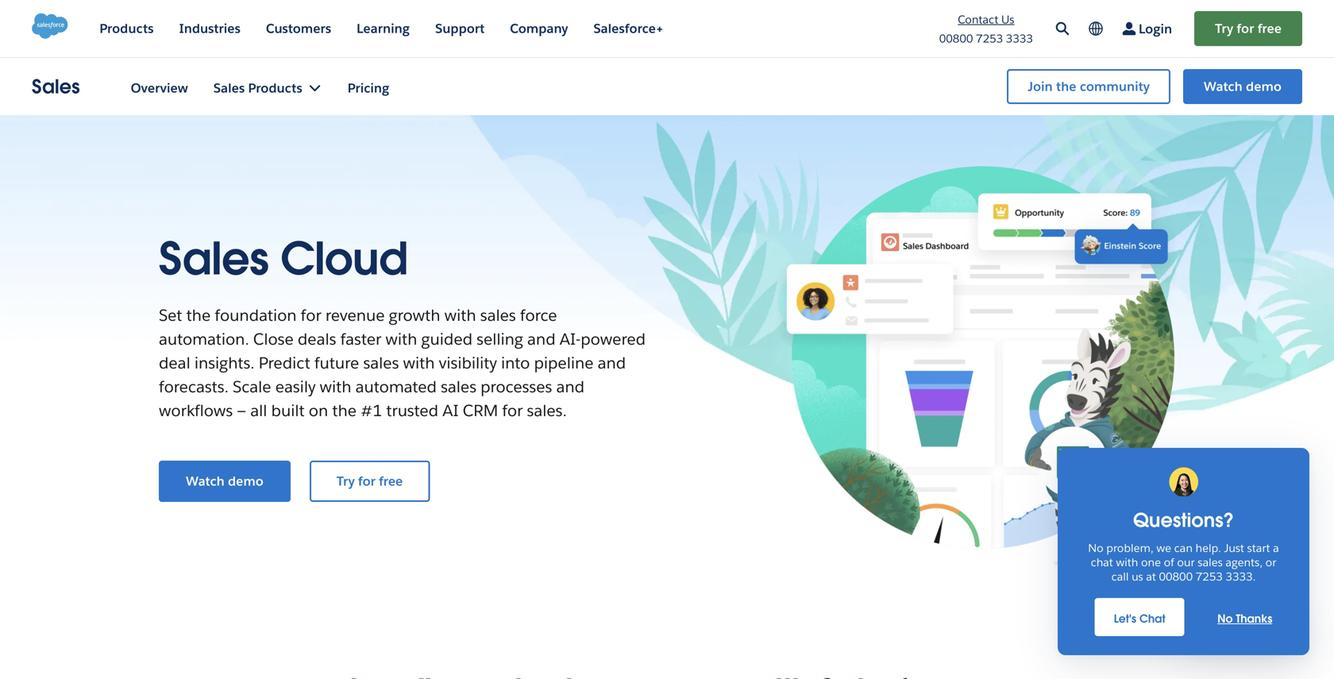 Task type: vqa. For each thing, say whether or not it's contained in the screenshot.
Workflow And Process Automation
no



Task type: locate. For each thing, give the bounding box(es) containing it.
for up deals on the left of the page
[[301, 305, 321, 326]]

easily
[[275, 376, 316, 397]]

0 horizontal spatial for
[[301, 305, 321, 326]]

forecasts.
[[159, 376, 229, 397]]

scale
[[233, 376, 271, 397]]

and down powered
[[598, 353, 626, 373]]

1 vertical spatial sales
[[363, 353, 399, 373]]

set the foundation for revenue growth with sales force automation. close deals faster with guided selling and ai-powered deal insights. predict future sales with visibility into pipeline and forecasts. scale easily with automated sales processes and workflows — all built on the #1 trusted ai crm for sales.
[[159, 305, 646, 421]]

sales up the ai
[[441, 376, 477, 397]]

chat left no
[[1140, 612, 1166, 626]]

into
[[501, 353, 530, 373]]

demo
[[228, 473, 264, 489]]

1 vertical spatial the
[[332, 400, 357, 421]]

2 vertical spatial and
[[556, 376, 585, 397]]

guided
[[421, 329, 473, 349]]

0 horizontal spatial let's chat
[[1114, 612, 1166, 626]]

let's chat
[[1114, 612, 1166, 626], [1222, 623, 1274, 637]]

0 horizontal spatial sales
[[363, 353, 399, 373]]

chat
[[1140, 612, 1166, 626], [1248, 623, 1274, 637]]

0 horizontal spatial chat
[[1140, 612, 1166, 626]]

faster
[[340, 329, 381, 349]]

and down force
[[527, 329, 556, 349]]

00800
[[939, 31, 973, 46]]

let's chat button
[[1095, 598, 1185, 636], [1176, 611, 1303, 649]]

the up automation.
[[186, 305, 211, 326]]

0 horizontal spatial and
[[527, 329, 556, 349]]

trusted
[[386, 400, 438, 421]]

set
[[159, 305, 182, 326]]

pipeline
[[534, 353, 594, 373]]

sales link
[[32, 74, 80, 99]]

workflows
[[159, 400, 233, 421]]

for down "processes"
[[502, 400, 523, 421]]

the
[[186, 305, 211, 326], [332, 400, 357, 421]]

let's
[[1114, 612, 1137, 626], [1222, 623, 1245, 637]]

sales for sales cloud
[[159, 230, 268, 287]]

questions?
[[1133, 508, 1234, 533]]

insights.
[[194, 353, 255, 373]]

built
[[271, 400, 305, 421]]

0 vertical spatial and
[[527, 329, 556, 349]]

with
[[445, 305, 476, 326], [386, 329, 417, 349], [403, 353, 435, 373], [320, 376, 351, 397]]

0 horizontal spatial sales
[[32, 74, 80, 99]]

contact
[[958, 12, 999, 27]]

try for free
[[337, 473, 403, 489]]

for
[[301, 305, 321, 326], [502, 400, 523, 421], [358, 473, 376, 489]]

revenue
[[326, 305, 385, 326]]

thanks
[[1236, 612, 1273, 626]]

salesforce context menu utility navigation
[[995, 68, 1303, 106]]

the right on
[[332, 400, 357, 421]]

2 horizontal spatial sales
[[480, 305, 516, 326]]

sales up automated
[[363, 353, 399, 373]]

sales cloud
[[159, 230, 408, 287]]

1 horizontal spatial for
[[358, 473, 376, 489]]

2 horizontal spatial for
[[502, 400, 523, 421]]

1 vertical spatial and
[[598, 353, 626, 373]]

chat right no
[[1248, 623, 1274, 637]]

watch
[[186, 473, 225, 489]]

0 vertical spatial the
[[186, 305, 211, 326]]

deals
[[298, 329, 336, 349]]

with up guided
[[445, 305, 476, 326]]

ai-
[[560, 329, 581, 349]]

free
[[379, 473, 403, 489]]

1 horizontal spatial chat
[[1248, 623, 1274, 637]]

3333
[[1006, 31, 1033, 46]]

2 horizontal spatial and
[[598, 353, 626, 373]]

growth
[[389, 305, 440, 326]]

1 horizontal spatial sales
[[441, 376, 477, 397]]

0 horizontal spatial let's
[[1114, 612, 1137, 626]]

1 vertical spatial for
[[502, 400, 523, 421]]

1 horizontal spatial sales
[[159, 230, 268, 287]]

1 horizontal spatial let's chat
[[1222, 623, 1274, 637]]

for right try on the left bottom
[[358, 473, 376, 489]]

sales
[[480, 305, 516, 326], [363, 353, 399, 373], [441, 376, 477, 397]]

and
[[527, 329, 556, 349], [598, 353, 626, 373], [556, 376, 585, 397]]

try
[[337, 473, 355, 489]]

and down pipeline
[[556, 376, 585, 397]]

2 vertical spatial for
[[358, 473, 376, 489]]

let's inside chat region
[[1114, 612, 1137, 626]]

1 vertical spatial sales
[[159, 230, 268, 287]]

future
[[314, 353, 359, 373]]

sales up selling
[[480, 305, 516, 326]]

foundation
[[215, 305, 297, 326]]

0 vertical spatial for
[[301, 305, 321, 326]]

sales
[[32, 74, 80, 99], [159, 230, 268, 287]]

—
[[237, 400, 246, 421]]

watch demo
[[186, 473, 264, 489]]

0 vertical spatial sales
[[32, 74, 80, 99]]



Task type: describe. For each thing, give the bounding box(es) containing it.
on
[[309, 400, 328, 421]]

try for free link
[[310, 461, 430, 502]]

questions? element
[[1058, 448, 1310, 533]]

site tools navigation
[[911, 10, 1303, 48]]

watch demo link
[[159, 461, 291, 502]]

chat region
[[1058, 448, 1310, 655]]

predict
[[259, 353, 310, 373]]

1 horizontal spatial the
[[332, 400, 357, 421]]

with up automated
[[403, 353, 435, 373]]

sales.
[[527, 400, 567, 421]]

crm
[[463, 400, 498, 421]]

7253
[[976, 31, 1003, 46]]

cloud
[[280, 230, 408, 287]]

no
[[1218, 612, 1233, 626]]

no thanks button
[[1218, 598, 1273, 636]]

contact us link
[[958, 12, 1015, 27]]

1 horizontal spatial let's
[[1222, 623, 1245, 637]]

processes
[[481, 376, 552, 397]]

automation.
[[159, 329, 249, 349]]

#1
[[361, 400, 382, 421]]

contact us 00800 7253 3333
[[939, 12, 1033, 46]]

1 horizontal spatial and
[[556, 376, 585, 397]]

selling
[[477, 329, 523, 349]]

visibility
[[439, 353, 497, 373]]

sales for sales
[[32, 74, 80, 99]]

powered
[[581, 329, 646, 349]]

0 vertical spatial sales
[[480, 305, 516, 326]]

deal
[[159, 353, 190, 373]]

dashboards show a lead's info, a rep's open deals, as well the lead's einstein "likelihood to close" score. image
[[770, 165, 1175, 570]]

us
[[1001, 12, 1015, 27]]

all
[[250, 400, 267, 421]]

2 vertical spatial sales
[[441, 376, 477, 397]]

force
[[520, 305, 557, 326]]

close
[[253, 329, 294, 349]]

with down growth
[[386, 329, 417, 349]]

no thanks
[[1218, 612, 1273, 626]]

ai
[[443, 400, 459, 421]]

let's chat inside chat region
[[1114, 612, 1166, 626]]

automated
[[356, 376, 437, 397]]

with down future
[[320, 376, 351, 397]]

0 horizontal spatial the
[[186, 305, 211, 326]]

chat inside region
[[1140, 612, 1166, 626]]



